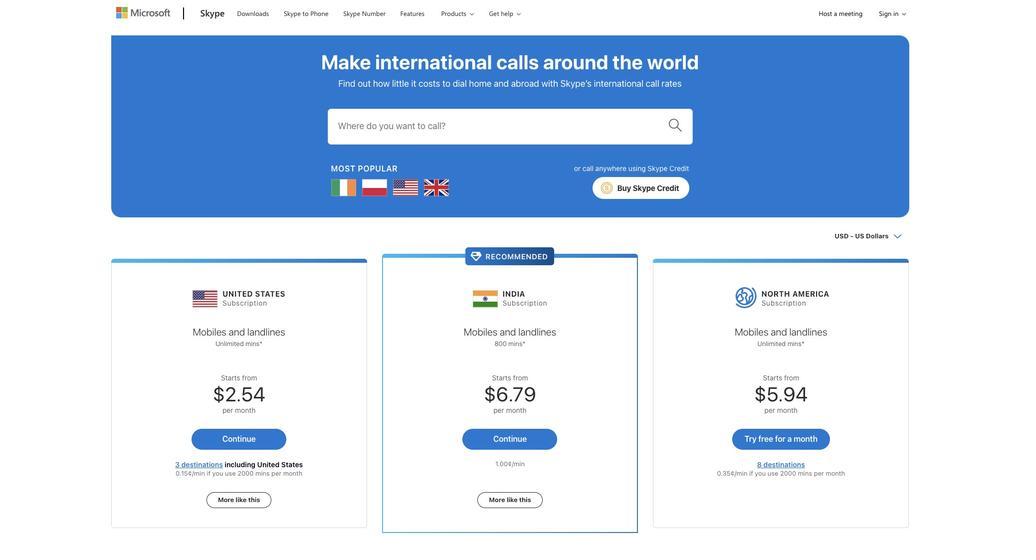 Task type: locate. For each thing, give the bounding box(es) containing it.
2000
[[238, 470, 254, 478], [781, 470, 797, 478]]

from
[[242, 374, 257, 382], [513, 374, 528, 382], [785, 374, 800, 382]]

more like this button
[[207, 493, 272, 509], [478, 493, 543, 509]]

* link for $5.94
[[802, 340, 805, 348]]

2 unlimited from the left
[[758, 340, 786, 348]]

0 horizontal spatial 2000
[[238, 470, 254, 478]]

2 horizontal spatial from
[[785, 374, 800, 382]]

poland image
[[362, 176, 387, 201]]

3 subscription from the left
[[762, 299, 807, 308]]

0 vertical spatial international
[[375, 50, 493, 73]]

skype left number
[[344, 9, 361, 17]]

8
[[758, 461, 762, 469]]

get
[[489, 9, 499, 17]]

1 horizontal spatial use
[[768, 470, 779, 478]]

2 subscription from the left
[[503, 299, 548, 308]]

to inside skype to phone link
[[303, 9, 309, 17]]

like
[[236, 496, 247, 504], [507, 496, 518, 504]]

like down 3 destinations including united states 0.15¢/min if you use 2000 mins per month
[[236, 496, 247, 504]]

mobiles for $2.54
[[193, 326, 227, 338]]

host a meeting link
[[811, 0, 872, 26]]

1 subscription from the left
[[223, 299, 267, 308]]

* link right 800
[[523, 340, 526, 348]]

0 horizontal spatial you
[[212, 470, 223, 478]]

1 horizontal spatial more
[[489, 496, 505, 504]]

international down the
[[594, 78, 644, 89]]

2 landlines from the left
[[519, 326, 557, 338]]

more for $2.54
[[218, 496, 234, 504]]

use down the including
[[225, 470, 236, 478]]

2000 down the including
[[238, 470, 254, 478]]

2 like from the left
[[507, 496, 518, 504]]

subscription inside north america subscription
[[762, 299, 807, 308]]

2 if from the left
[[750, 470, 754, 478]]

1 mobiles and landlines unlimited mins * from the left
[[193, 326, 285, 348]]

* for $5.94
[[802, 340, 805, 348]]

2000 inside 8 destinations 0.35¢/min if you use 2000 mins per month
[[781, 470, 797, 478]]

0 vertical spatial to
[[303, 9, 309, 17]]

0 vertical spatial united states image
[[393, 176, 418, 201]]

* down united states subscription
[[260, 340, 263, 348]]

1 horizontal spatial subscription
[[503, 299, 548, 308]]

0 vertical spatial states
[[255, 290, 286, 299]]

1 horizontal spatial continue
[[494, 435, 527, 444]]

sign in button
[[872, 0, 910, 26]]

and down united states subscription
[[229, 326, 245, 338]]

1 horizontal spatial unlimited
[[758, 340, 786, 348]]

0 horizontal spatial use
[[225, 470, 236, 478]]

credit
[[670, 164, 690, 173], [657, 183, 680, 192]]

skype inside skype to phone link
[[284, 9, 301, 17]]

skype for skype to phone
[[284, 9, 301, 17]]

this down 1.00¢/min
[[520, 496, 531, 504]]

2 you from the left
[[755, 470, 766, 478]]

skype right the buy on the right of the page
[[633, 183, 656, 192]]

united states image
[[393, 176, 418, 201], [193, 282, 218, 312]]

1 vertical spatial to
[[443, 78, 451, 89]]

a inside host a meeting link
[[835, 9, 838, 17]]

2 destinations from the left
[[764, 461, 806, 469]]

0.15¢/min
[[176, 470, 205, 478]]

to
[[303, 9, 309, 17], [443, 78, 451, 89]]

1 horizontal spatial like
[[507, 496, 518, 504]]

1 vertical spatial united
[[257, 461, 280, 469]]

month inside try free for a month link
[[794, 435, 818, 444]]

from inside the starts from $2.54 per month
[[242, 374, 257, 382]]

mins
[[246, 340, 260, 348], [509, 340, 523, 348], [788, 340, 802, 348], [256, 470, 270, 478], [799, 470, 813, 478]]

2 this from the left
[[520, 496, 531, 504]]

home
[[469, 78, 492, 89]]

1 more from the left
[[218, 496, 234, 504]]

states inside 3 destinations including united states 0.15¢/min if you use 2000 mins per month
[[281, 461, 303, 469]]

united states image right 'poland' image
[[393, 176, 418, 201]]

3 from from the left
[[785, 374, 800, 382]]

3 * link from the left
[[802, 340, 805, 348]]

mins down united states subscription
[[246, 340, 260, 348]]

0 horizontal spatial to
[[303, 9, 309, 17]]

how
[[373, 78, 390, 89]]

2 more like this from the left
[[489, 496, 531, 504]]

mobiles and landlines unlimited mins * for $5.94
[[735, 326, 828, 348]]

international up costs
[[375, 50, 493, 73]]

month inside 3 destinations including united states 0.15¢/min if you use 2000 mins per month
[[283, 470, 303, 478]]

downloads
[[237, 9, 269, 17]]

starts inside starts from $6.79 per month
[[492, 374, 512, 382]]

1 like from the left
[[236, 496, 247, 504]]

2 use from the left
[[768, 470, 779, 478]]

more like this down 3 destinations including united states 0.15¢/min if you use 2000 mins per month
[[218, 496, 260, 504]]

0 horizontal spatial more like this
[[218, 496, 260, 504]]

buy skype credit
[[618, 183, 680, 192]]

use
[[225, 470, 236, 478], [768, 470, 779, 478]]

1 horizontal spatial mobiles
[[464, 326, 498, 338]]

this
[[248, 496, 260, 504], [520, 496, 531, 504]]

1 horizontal spatial starts
[[492, 374, 512, 382]]

1 use from the left
[[225, 470, 236, 478]]

more down 1.00¢/min
[[489, 496, 505, 504]]

0 horizontal spatial subscription
[[223, 299, 267, 308]]

more down 3 destinations including united states 0.15¢/min if you use 2000 mins per month
[[218, 496, 234, 504]]

states inside united states subscription
[[255, 290, 286, 299]]

more like this button down 1.00¢/min
[[478, 493, 543, 509]]

0 vertical spatial call
[[646, 78, 660, 89]]

landlines inside mobiles and landlines 800 mins *
[[519, 326, 557, 338]]

and up 800
[[500, 326, 516, 338]]

continue link up the including
[[192, 429, 287, 450]]

skype left downloads
[[200, 7, 225, 19]]

2 horizontal spatial mobiles
[[735, 326, 769, 338]]

2 horizontal spatial starts
[[764, 374, 783, 382]]

1 * from the left
[[260, 340, 263, 348]]

destinations for $5.94
[[764, 461, 806, 469]]

0 horizontal spatial from
[[242, 374, 257, 382]]

2 mobiles and landlines unlimited mins * from the left
[[735, 326, 828, 348]]

mobiles for $5.94
[[735, 326, 769, 338]]

1 horizontal spatial continue link
[[463, 429, 558, 450]]

destinations right 8
[[764, 461, 806, 469]]

per inside starts from $5.94 per month
[[765, 406, 776, 415]]

* inside mobiles and landlines 800 mins *
[[523, 340, 526, 348]]

north
[[762, 290, 791, 299]]

1 horizontal spatial destinations
[[764, 461, 806, 469]]

mobiles and landlines unlimited mins * for $2.54
[[193, 326, 285, 348]]

destinations inside 8 destinations 0.35¢/min if you use 2000 mins per month
[[764, 461, 806, 469]]

more like this
[[218, 496, 260, 504], [489, 496, 531, 504]]

1 horizontal spatial from
[[513, 374, 528, 382]]

if inside 8 destinations 0.35¢/min if you use 2000 mins per month
[[750, 470, 754, 478]]

little
[[392, 78, 409, 89]]

0 horizontal spatial *
[[260, 340, 263, 348]]

continue for $6.79
[[494, 435, 527, 444]]

skype inside skype number link
[[344, 9, 361, 17]]

starts for $6.79
[[492, 374, 512, 382]]

you inside 8 destinations 0.35¢/min if you use 2000 mins per month
[[755, 470, 766, 478]]

* right 800
[[523, 340, 526, 348]]

mins down the including
[[256, 470, 270, 478]]

starts for $2.54
[[221, 374, 240, 382]]

1 horizontal spatial a
[[835, 9, 838, 17]]

1 horizontal spatial to
[[443, 78, 451, 89]]

2 * from the left
[[523, 340, 526, 348]]

* for $2.54
[[260, 340, 263, 348]]

continue up 1.00¢/min
[[494, 435, 527, 444]]

3 * from the left
[[802, 340, 805, 348]]

0 horizontal spatial continue
[[222, 435, 256, 444]]

host a meeting
[[819, 9, 863, 17]]

2 2000 from the left
[[781, 470, 797, 478]]

per
[[223, 406, 233, 415], [494, 406, 505, 415], [765, 406, 776, 415], [272, 470, 282, 478], [815, 470, 825, 478]]

month
[[235, 406, 256, 415], [506, 406, 527, 415], [778, 406, 798, 415], [794, 435, 818, 444], [283, 470, 303, 478], [826, 470, 846, 478]]

international
[[375, 50, 493, 73], [594, 78, 644, 89]]

1 vertical spatial credit
[[657, 183, 680, 192]]

features
[[401, 9, 425, 17]]

this for $2.54
[[248, 496, 260, 504]]

continue up the including
[[222, 435, 256, 444]]

continue
[[222, 435, 256, 444], [494, 435, 527, 444]]

1 horizontal spatial if
[[750, 470, 754, 478]]

using
[[629, 164, 646, 173]]

mins inside mobiles and landlines 800 mins *
[[509, 340, 523, 348]]

mins down north america subscription
[[788, 340, 802, 348]]

from inside starts from $6.79 per month
[[513, 374, 528, 382]]

2 * link from the left
[[523, 340, 526, 348]]

call left rates
[[646, 78, 660, 89]]

you down 3 destinations button
[[212, 470, 223, 478]]

from inside starts from $5.94 per month
[[785, 374, 800, 382]]

per for $2.54
[[223, 406, 233, 415]]

if down 3 destinations button
[[207, 470, 211, 478]]

1 more like this button from the left
[[207, 493, 272, 509]]

if right 0.35¢/min
[[750, 470, 754, 478]]

* for $6.79
[[523, 340, 526, 348]]

use down 8 destinations button
[[768, 470, 779, 478]]

0 horizontal spatial continue link
[[192, 429, 287, 450]]

landlines
[[247, 326, 285, 338], [519, 326, 557, 338], [790, 326, 828, 338]]

skype
[[200, 7, 225, 19], [284, 9, 301, 17], [344, 9, 361, 17], [648, 164, 668, 173], [633, 183, 656, 192]]

1 horizontal spatial 2000
[[781, 470, 797, 478]]

0 horizontal spatial call
[[583, 164, 594, 173]]

get help button
[[481, 0, 529, 26]]

1 horizontal spatial * link
[[523, 340, 526, 348]]

a right host
[[835, 9, 838, 17]]

starts for $5.94
[[764, 374, 783, 382]]

2 horizontal spatial * link
[[802, 340, 805, 348]]

1 from from the left
[[242, 374, 257, 382]]

use inside 8 destinations 0.35¢/min if you use 2000 mins per month
[[768, 470, 779, 478]]

mins for $5.94
[[788, 340, 802, 348]]

mobiles
[[193, 326, 227, 338], [464, 326, 498, 338], [735, 326, 769, 338]]

credit down or call anywhere using skype credit
[[657, 183, 680, 192]]

and down north america subscription
[[771, 326, 788, 338]]

mobiles and landlines unlimited mins * down north america subscription
[[735, 326, 828, 348]]

1 starts from the left
[[221, 374, 240, 382]]

0 horizontal spatial unlimited
[[216, 340, 244, 348]]

mins down 8 destinations button
[[799, 470, 813, 478]]

try free for a month link
[[733, 429, 831, 450]]

including
[[225, 461, 256, 469]]

and inside mobiles and landlines 800 mins *
[[500, 326, 516, 338]]

1 horizontal spatial landlines
[[519, 326, 557, 338]]

and
[[494, 78, 509, 89], [229, 326, 245, 338], [500, 326, 516, 338], [771, 326, 788, 338]]

2 more from the left
[[489, 496, 505, 504]]

1 horizontal spatial mobiles and landlines unlimited mins *
[[735, 326, 828, 348]]

landlines down united states subscription
[[247, 326, 285, 338]]

$2.54
[[213, 382, 265, 406]]

per inside starts from $6.79 per month
[[494, 406, 505, 415]]

1 continue from the left
[[222, 435, 256, 444]]

a right for
[[788, 435, 792, 444]]

2 horizontal spatial *
[[802, 340, 805, 348]]

0 horizontal spatial mobiles and landlines unlimited mins *
[[193, 326, 285, 348]]

1 horizontal spatial united states image
[[393, 176, 418, 201]]

you
[[212, 470, 223, 478], [755, 470, 766, 478]]

mobiles and landlines 800 mins *
[[464, 326, 557, 348]]

0 horizontal spatial united states image
[[193, 282, 218, 312]]

a
[[835, 9, 838, 17], [788, 435, 792, 444]]

month inside 8 destinations 0.35¢/min if you use 2000 mins per month
[[826, 470, 846, 478]]

1 horizontal spatial international
[[594, 78, 644, 89]]

most popular
[[331, 164, 398, 173]]

0 horizontal spatial like
[[236, 496, 247, 504]]

host
[[819, 9, 833, 17]]

more like this button for $2.54
[[207, 493, 272, 509]]

0 vertical spatial a
[[835, 9, 838, 17]]

1 if from the left
[[207, 470, 211, 478]]

more like this down 1.00¢/min
[[489, 496, 531, 504]]

1 vertical spatial a
[[788, 435, 792, 444]]

mobiles and landlines unlimited mins * down united states subscription
[[193, 326, 285, 348]]

3 landlines from the left
[[790, 326, 828, 338]]

2 starts from the left
[[492, 374, 512, 382]]

call
[[646, 78, 660, 89], [583, 164, 594, 173]]

3 mobiles from the left
[[735, 326, 769, 338]]

2 mobiles from the left
[[464, 326, 498, 338]]

0 horizontal spatial starts
[[221, 374, 240, 382]]

skype link
[[195, 0, 230, 27]]

0 horizontal spatial landlines
[[247, 326, 285, 338]]

1 horizontal spatial this
[[520, 496, 531, 504]]

month inside starts from $5.94 per month
[[778, 406, 798, 415]]

1 vertical spatial call
[[583, 164, 594, 173]]

1 you from the left
[[212, 470, 223, 478]]

landlines for $2.54
[[247, 326, 285, 338]]

1 horizontal spatial call
[[646, 78, 660, 89]]

subscription
[[223, 299, 267, 308], [503, 299, 548, 308], [762, 299, 807, 308]]

india image
[[473, 282, 498, 312]]

1 continue link from the left
[[192, 429, 287, 450]]

subscription for north
[[762, 299, 807, 308]]

destinations up 0.15¢/min
[[182, 461, 223, 469]]

1 more like this from the left
[[218, 496, 260, 504]]

continue for $2.54
[[222, 435, 256, 444]]

1 unlimited from the left
[[216, 340, 244, 348]]

credit up buy skype credit
[[670, 164, 690, 173]]

0 horizontal spatial more like this button
[[207, 493, 272, 509]]

1 landlines from the left
[[247, 326, 285, 338]]

1 mobiles from the left
[[193, 326, 227, 338]]

find
[[339, 78, 356, 89]]

continue link
[[192, 429, 287, 450], [463, 429, 558, 450]]

mobiles for $6.79
[[464, 326, 498, 338]]

0 horizontal spatial this
[[248, 496, 260, 504]]

2 from from the left
[[513, 374, 528, 382]]

0 horizontal spatial destinations
[[182, 461, 223, 469]]

mobiles and landlines unlimited mins *
[[193, 326, 285, 348], [735, 326, 828, 348]]

per inside the starts from $2.54 per month
[[223, 406, 233, 415]]

*
[[260, 340, 263, 348], [523, 340, 526, 348], [802, 340, 805, 348]]

call right or
[[583, 164, 594, 173]]

1 destinations from the left
[[182, 461, 223, 469]]

per for $6.79
[[494, 406, 505, 415]]

1 horizontal spatial united
[[257, 461, 280, 469]]

1 this from the left
[[248, 496, 260, 504]]

recommended
[[486, 252, 548, 261]]

and for $5.94
[[771, 326, 788, 338]]

to left dial
[[443, 78, 451, 89]]

2 horizontal spatial landlines
[[790, 326, 828, 338]]

* link down north america subscription
[[802, 340, 805, 348]]

2 horizontal spatial subscription
[[762, 299, 807, 308]]

0 horizontal spatial * link
[[260, 340, 263, 348]]

1 horizontal spatial more like this button
[[478, 493, 543, 509]]

and for $6.79
[[500, 326, 516, 338]]

and right the home
[[494, 78, 509, 89]]

mins for $6.79
[[509, 340, 523, 348]]

sign in
[[880, 9, 899, 17]]

starts from $6.79 per month
[[484, 374, 537, 415]]

landlines for $5.94
[[790, 326, 828, 338]]

mins inside 8 destinations 0.35¢/min if you use 2000 mins per month
[[799, 470, 813, 478]]

0 horizontal spatial a
[[788, 435, 792, 444]]

1 2000 from the left
[[238, 470, 254, 478]]

microsoft image
[[116, 7, 170, 18]]

0 horizontal spatial united
[[223, 290, 253, 299]]

united states image left united states subscription
[[193, 282, 218, 312]]

dial
[[453, 78, 467, 89]]

1 horizontal spatial more like this
[[489, 496, 531, 504]]

continue link up 1.00¢/min
[[463, 429, 558, 450]]

you down 8
[[755, 470, 766, 478]]

to left phone
[[303, 9, 309, 17]]

unlimited
[[216, 340, 244, 348], [758, 340, 786, 348]]

1 horizontal spatial you
[[755, 470, 766, 478]]

landlines down north america subscription
[[790, 326, 828, 338]]

0 horizontal spatial more
[[218, 496, 234, 504]]

starts inside the starts from $2.54 per month
[[221, 374, 240, 382]]

skype for skype
[[200, 7, 225, 19]]

continue link for $2.54
[[192, 429, 287, 450]]

2000 down 8 destinations button
[[781, 470, 797, 478]]

2000 inside 3 destinations including united states 0.15¢/min if you use 2000 mins per month
[[238, 470, 254, 478]]

2 continue link from the left
[[463, 429, 558, 450]]

more
[[218, 496, 234, 504], [489, 496, 505, 504]]

mins right 800
[[509, 340, 523, 348]]

2 more like this button from the left
[[478, 493, 543, 509]]

1 horizontal spatial *
[[523, 340, 526, 348]]

more like this button down 3 destinations including united states 0.15¢/min if you use 2000 mins per month
[[207, 493, 272, 509]]

3 starts from the left
[[764, 374, 783, 382]]

0 horizontal spatial if
[[207, 470, 211, 478]]

states
[[255, 290, 286, 299], [281, 461, 303, 469]]

per inside 8 destinations 0.35¢/min if you use 2000 mins per month
[[815, 470, 825, 478]]

buy skype credit link
[[593, 177, 690, 199], [593, 177, 690, 199]]

month inside starts from $6.79 per month
[[506, 406, 527, 415]]

month inside the starts from $2.54 per month
[[235, 406, 256, 415]]

1 vertical spatial states
[[281, 461, 303, 469]]

if
[[207, 470, 211, 478], [750, 470, 754, 478]]

like down 1.00¢/min
[[507, 496, 518, 504]]

* down north america subscription
[[802, 340, 805, 348]]

around
[[543, 50, 609, 73]]

calls
[[497, 50, 539, 73]]

landlines down india subscription
[[519, 326, 557, 338]]

subscription inside united states subscription
[[223, 299, 267, 308]]

2 continue from the left
[[494, 435, 527, 444]]

products
[[442, 9, 467, 17]]

0 horizontal spatial international
[[375, 50, 493, 73]]

skype inside skype link
[[200, 7, 225, 19]]

skype left phone
[[284, 9, 301, 17]]

0 horizontal spatial mobiles
[[193, 326, 227, 338]]

starts inside starts from $5.94 per month
[[764, 374, 783, 382]]

* link down united states subscription
[[260, 340, 263, 348]]

1 * link from the left
[[260, 340, 263, 348]]

0 vertical spatial united
[[223, 290, 253, 299]]

destinations inside 3 destinations including united states 0.15¢/min if you use 2000 mins per month
[[182, 461, 223, 469]]

mobiles inside mobiles and landlines 800 mins *
[[464, 326, 498, 338]]

this down 3 destinations including united states 0.15¢/min if you use 2000 mins per month
[[248, 496, 260, 504]]



Task type: vqa. For each thing, say whether or not it's contained in the screenshot.
Refurbished at the bottom left
no



Task type: describe. For each thing, give the bounding box(es) containing it.
rates
[[662, 78, 682, 89]]

if inside 3 destinations including united states 0.15¢/min if you use 2000 mins per month
[[207, 470, 211, 478]]

skype number link
[[339, 0, 390, 24]]

united kingdom image
[[424, 176, 449, 201]]

3 destinations including united states 0.15¢/min if you use 2000 mins per month
[[175, 461, 303, 478]]

more like this for $6.79
[[489, 496, 531, 504]]

north america subscription
[[762, 290, 830, 308]]

continue link for $6.79
[[463, 429, 558, 450]]

products button
[[433, 0, 482, 26]]

like for $6.79
[[507, 496, 518, 504]]

in
[[894, 9, 899, 17]]

from for $2.54
[[242, 374, 257, 382]]

* link for $6.79
[[523, 340, 526, 348]]

1 vertical spatial united states image
[[193, 282, 218, 312]]

from for $6.79
[[513, 374, 528, 382]]

help
[[501, 9, 514, 17]]

skype to phone link
[[279, 0, 333, 24]]

call inside make international calls around the world find out how little it costs to dial home and abroad with skype's international call rates
[[646, 78, 660, 89]]

get help
[[489, 9, 514, 17]]

abroad
[[511, 78, 540, 89]]

america
[[793, 290, 830, 299]]

try
[[745, 435, 757, 444]]

3
[[175, 461, 180, 469]]

united states subscription
[[223, 290, 286, 308]]

this for $6.79
[[520, 496, 531, 504]]

mins inside 3 destinations including united states 0.15¢/min if you use 2000 mins per month
[[256, 470, 270, 478]]

use inside 3 destinations including united states 0.15¢/min if you use 2000 mins per month
[[225, 470, 236, 478]]

more like this button for $6.79
[[478, 493, 543, 509]]

skype's
[[561, 78, 592, 89]]

downloads link
[[233, 0, 274, 24]]

united inside 3 destinations including united states 0.15¢/min if you use 2000 mins per month
[[257, 461, 280, 469]]

meeting
[[840, 9, 863, 17]]

8 destinations button
[[758, 461, 806, 469]]

to inside make international calls around the world find out how little it costs to dial home and abroad with skype's international call rates
[[443, 78, 451, 89]]

more like this for $2.54
[[218, 496, 260, 504]]

ireland image
[[331, 176, 356, 201]]

free
[[759, 435, 774, 444]]

it
[[412, 78, 417, 89]]

$5.94
[[755, 382, 808, 406]]

a inside try free for a month link
[[788, 435, 792, 444]]

per inside 3 destinations including united states 0.15¢/min if you use 2000 mins per month
[[272, 470, 282, 478]]

phone
[[311, 9, 329, 17]]

popular
[[358, 164, 398, 173]]

1 vertical spatial international
[[594, 78, 644, 89]]

destinations for $2.54
[[182, 461, 223, 469]]

make international calls around the world find out how little it costs to dial home and abroad with skype's international call rates
[[321, 50, 699, 89]]

like for $2.54
[[236, 496, 247, 504]]

you inside 3 destinations including united states 0.15¢/min if you use 2000 mins per month
[[212, 470, 223, 478]]

per for $5.94
[[765, 406, 776, 415]]

mins for $2.54
[[246, 340, 260, 348]]

skype number
[[344, 9, 386, 17]]

and inside make international calls around the world find out how little it costs to dial home and abroad with skype's international call rates
[[494, 78, 509, 89]]

skype for skype number
[[344, 9, 361, 17]]

1.00¢/min
[[496, 460, 525, 468]]

buy
[[618, 183, 632, 192]]

skype to phone
[[284, 9, 329, 17]]

0.35¢/min
[[718, 470, 748, 478]]

subscription for united
[[223, 299, 267, 308]]

skype right using
[[648, 164, 668, 173]]

* link for $2.54
[[260, 340, 263, 348]]

make
[[321, 50, 371, 73]]

try free for a month
[[745, 435, 818, 444]]

landlines for $6.79
[[519, 326, 557, 338]]

most
[[331, 164, 356, 173]]

india subscription
[[503, 290, 548, 308]]

and for $2.54
[[229, 326, 245, 338]]

costs
[[419, 78, 440, 89]]

starts from $2.54 per month
[[213, 374, 265, 415]]

month for $2.54
[[235, 406, 256, 415]]

$6.79
[[484, 382, 537, 406]]

0 vertical spatial credit
[[670, 164, 690, 173]]

sign
[[880, 9, 892, 17]]

from for $5.94
[[785, 374, 800, 382]]

month for $6.79
[[506, 406, 527, 415]]

united inside united states subscription
[[223, 290, 253, 299]]

with
[[542, 78, 559, 89]]

unlimited for $5.94
[[758, 340, 786, 348]]

800
[[495, 340, 507, 348]]

world
[[647, 50, 699, 73]]

out
[[358, 78, 371, 89]]

starts from $5.94 per month
[[755, 374, 808, 415]]

3 destinations button
[[175, 461, 223, 469]]

number
[[362, 9, 386, 17]]

month for $5.94
[[778, 406, 798, 415]]

search image
[[669, 118, 683, 132]]

or
[[574, 164, 581, 173]]

month for for
[[794, 435, 818, 444]]

unlimited for $2.54
[[216, 340, 244, 348]]

for
[[776, 435, 786, 444]]

Where do you want to call? text field
[[338, 114, 668, 140]]

8 destinations 0.35¢/min if you use 2000 mins per month
[[718, 461, 846, 478]]

anywhere
[[596, 164, 627, 173]]

or call anywhere using skype credit
[[574, 164, 690, 173]]

india
[[503, 290, 526, 299]]

the
[[613, 50, 643, 73]]

features link
[[396, 0, 429, 24]]

more for $6.79
[[489, 496, 505, 504]]



